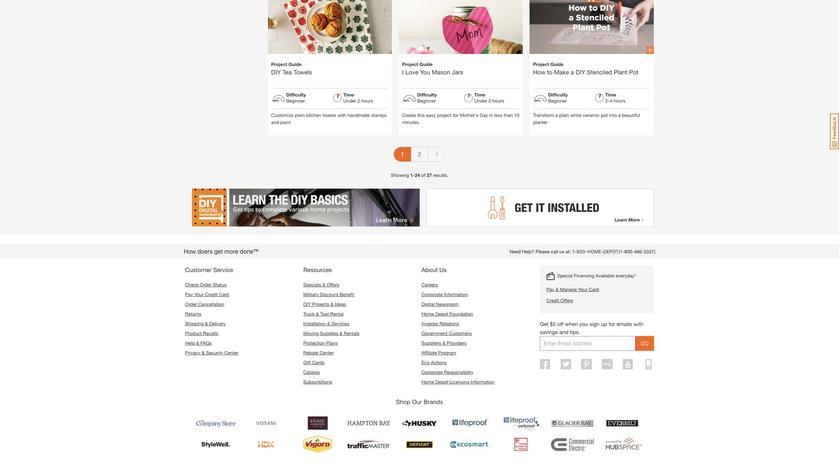 Task type: locate. For each thing, give the bounding box(es) containing it.
foundation
[[450, 311, 474, 317]]

diy inside project guide how to make a diy stenciled plant pot
[[576, 69, 586, 76]]

minutes.
[[402, 120, 420, 125]]

1 horizontal spatial project
[[402, 62, 419, 67]]

sign
[[590, 321, 600, 327]]

0 vertical spatial for
[[453, 112, 459, 118]]

pay & manage your card link
[[547, 286, 637, 293]]

diy up truck
[[304, 301, 311, 307]]

3 beginner from the left
[[549, 98, 567, 104]]

2 right "1"
[[418, 150, 422, 158]]

how inside project guide how to make a diy stenciled plant pot
[[534, 69, 546, 76]]

how left doers
[[184, 248, 196, 255]]

home down digital
[[422, 311, 435, 317]]

0 horizontal spatial order
[[185, 301, 197, 307]]

for inside create this easy project for mother's day in less than 10 minutes.
[[453, 112, 459, 118]]

2 horizontal spatial diy
[[576, 69, 586, 76]]

guide for you
[[420, 62, 433, 67]]

card
[[589, 287, 600, 292], [219, 292, 229, 297]]

0 vertical spatial information
[[444, 292, 468, 297]]

2 corporate from the top
[[422, 369, 443, 375]]

everbilt image
[[602, 414, 645, 433]]

24
[[415, 172, 420, 178]]

2 beginner from the left
[[418, 98, 436, 104]]

1 horizontal spatial beginner
[[418, 98, 436, 104]]

& left ideas
[[331, 301, 334, 307]]

1 vertical spatial offers
[[561, 298, 574, 303]]

ecosmart image
[[449, 436, 492, 454]]

0 vertical spatial with
[[338, 112, 346, 118]]

0 horizontal spatial time under 2 hours
[[344, 92, 374, 104]]

truck & tool rental
[[304, 311, 344, 317]]

commercial electric image
[[551, 436, 594, 454]]

& up recalls
[[205, 321, 208, 327]]

pot
[[630, 69, 639, 76]]

center down plans
[[320, 350, 334, 356]]

discount
[[320, 292, 339, 297]]

1 vertical spatial home
[[422, 379, 435, 385]]

corporate down eco actions link
[[422, 369, 443, 375]]

beginner up customize on the left top
[[286, 98, 305, 104]]

0 horizontal spatial card
[[219, 292, 229, 297]]

home depot licensing information
[[422, 379, 495, 385]]

home for home depot foundation
[[422, 311, 435, 317]]

difficulty for towels
[[286, 92, 306, 98]]

1 plain from the left
[[295, 112, 305, 118]]

special
[[558, 273, 573, 279]]

1 horizontal spatial plain
[[560, 112, 570, 118]]

hours inside time 2-4 hours
[[614, 98, 626, 104]]

0 horizontal spatial for
[[453, 112, 459, 118]]

1 horizontal spatial difficulty
[[418, 92, 437, 98]]

1 vertical spatial for
[[609, 321, 616, 327]]

0 vertical spatial home
[[422, 311, 435, 317]]

home depot licensing information link
[[422, 379, 495, 385]]

1 vertical spatial information
[[471, 379, 495, 385]]

diy left tea
[[271, 69, 281, 76]]

1 difficulty beginner from the left
[[286, 92, 306, 104]]

2 horizontal spatial guide
[[551, 62, 564, 67]]

& up military discount benefit
[[323, 282, 326, 288]]

offers down manage
[[561, 298, 574, 303]]

1 horizontal spatial time under 2 hours
[[475, 92, 505, 104]]

2 horizontal spatial 2
[[489, 98, 491, 104]]

& for truck & tool rental
[[316, 311, 319, 317]]

0 vertical spatial depot
[[436, 311, 449, 317]]

card up credit offers 'link'
[[589, 287, 600, 292]]

showing
[[391, 172, 409, 178]]

plain left white on the top right of page
[[560, 112, 570, 118]]

beginner for you
[[418, 98, 436, 104]]

project inside project guide how to make a diy stenciled plant pot
[[534, 62, 550, 67]]

0 horizontal spatial guide
[[289, 62, 302, 67]]

diy projects & ideas
[[304, 301, 347, 307]]

0 horizontal spatial and
[[271, 120, 279, 125]]

hours for i love you mason jars
[[493, 98, 505, 104]]

difficulty beginner for you
[[418, 92, 437, 104]]

hampton bay image
[[347, 414, 390, 433]]

0 horizontal spatial credit
[[205, 292, 218, 297]]

time up 4
[[606, 92, 617, 98]]

& inside pay & manage your card link
[[556, 287, 559, 292]]

0 horizontal spatial offers
[[327, 282, 340, 288]]

& right help
[[196, 340, 199, 346]]

1 home from the top
[[422, 311, 435, 317]]

difficulty down the towels
[[286, 92, 306, 98]]

time under 2 hours for diy tea towels
[[344, 92, 374, 104]]

order cancellation link
[[185, 301, 224, 307]]

depot down corporate responsibility link
[[436, 379, 449, 385]]

home depot mobile apps image
[[646, 359, 652, 370]]

doers
[[198, 248, 213, 255]]

with inside customize plain kitchen towels with handmade stamps and paint
[[338, 112, 346, 118]]

1 hours from the left
[[362, 98, 374, 104]]

beginner up transform
[[549, 98, 567, 104]]

credit up cancellation
[[205, 292, 218, 297]]

available
[[596, 273, 615, 279]]

a right into
[[619, 112, 621, 118]]

& left manage
[[556, 287, 559, 292]]

home depot on youtube image
[[623, 359, 634, 370]]

guide for make
[[551, 62, 564, 67]]

corporate responsibility link
[[422, 369, 474, 375]]

0 horizontal spatial 1-
[[411, 172, 415, 178]]

2 horizontal spatial difficulty beginner
[[549, 92, 568, 104]]

guide for towels
[[289, 62, 302, 67]]

3 difficulty beginner from the left
[[549, 92, 568, 104]]

pay up credit offers at the right
[[547, 287, 555, 292]]

corporate information link
[[422, 292, 468, 297]]

3 project from the left
[[534, 62, 550, 67]]

2 under from the left
[[475, 98, 488, 104]]

3 time from the left
[[606, 92, 617, 98]]

under
[[344, 98, 356, 104], [475, 98, 488, 104]]

your down financing
[[579, 287, 588, 292]]

0 horizontal spatial time
[[344, 92, 355, 98]]

corporate responsibility
[[422, 369, 474, 375]]

1- left of on the top of the page
[[411, 172, 415, 178]]

military discount benefit link
[[304, 292, 355, 297]]

beginner for make
[[549, 98, 567, 104]]

1 horizontal spatial card
[[589, 287, 600, 292]]

2 up handmade
[[358, 98, 360, 104]]

with right the towels
[[338, 112, 346, 118]]

& down government customers
[[443, 340, 446, 346]]

defiant image
[[398, 436, 441, 454]]

project inside "project guide diy tea towels"
[[271, 62, 287, 67]]

& for privacy & security center
[[202, 350, 205, 356]]

card inside pay & manage your card link
[[589, 287, 600, 292]]

product recalls
[[185, 331, 218, 336]]

card down status
[[219, 292, 229, 297]]

guide up the towels
[[289, 62, 302, 67]]

1
[[401, 150, 404, 158]]

privacy & security center
[[185, 350, 239, 356]]

1 horizontal spatial a
[[571, 69, 574, 76]]

Enter Email Address text field
[[540, 336, 636, 351]]

2 plain from the left
[[560, 112, 570, 118]]

home-
[[588, 249, 604, 254]]

& left the tool
[[316, 311, 319, 317]]

time under 2 hours up handmade
[[344, 92, 374, 104]]

2 depot from the top
[[436, 379, 449, 385]]

1 vertical spatial order
[[185, 301, 197, 307]]

& for shipping & delivery
[[205, 321, 208, 327]]

1 horizontal spatial center
[[320, 350, 334, 356]]

guide inside project guide i love you mason jars
[[420, 62, 433, 67]]

ideas
[[335, 301, 347, 307]]

offers inside 'link'
[[561, 298, 574, 303]]

with right emails
[[634, 321, 644, 327]]

1 time from the left
[[344, 92, 355, 98]]

0 vertical spatial and
[[271, 120, 279, 125]]

go
[[641, 341, 649, 347]]

and inside customize plain kitchen towels with handmade stamps and paint
[[271, 120, 279, 125]]

under up day
[[475, 98, 488, 104]]

depot up investor relations
[[436, 311, 449, 317]]

2 hours from the left
[[493, 98, 505, 104]]

project up to
[[534, 62, 550, 67]]

0 horizontal spatial 800-
[[577, 249, 588, 254]]

services
[[332, 321, 350, 327]]

0 horizontal spatial project
[[271, 62, 287, 67]]

for right up
[[609, 321, 616, 327]]

guide up you
[[420, 62, 433, 67]]

800- right at:
[[577, 249, 588, 254]]

investor relations
[[422, 321, 459, 327]]

0 horizontal spatial a
[[556, 112, 558, 118]]

2 horizontal spatial hours
[[614, 98, 626, 104]]

1 vertical spatial corporate
[[422, 369, 443, 375]]

protection plans
[[304, 340, 338, 346]]

1 horizontal spatial hours
[[493, 98, 505, 104]]

0 horizontal spatial 2
[[358, 98, 360, 104]]

time
[[344, 92, 355, 98], [475, 92, 486, 98], [606, 92, 617, 98]]

us
[[560, 249, 565, 254]]

project up the love on the top left of the page
[[402, 62, 419, 67]]

center right security
[[225, 350, 239, 356]]

1 horizontal spatial under
[[475, 98, 488, 104]]

information right licensing
[[471, 379, 495, 385]]

how
[[534, 69, 546, 76], [184, 248, 196, 255]]

2 800- from the left
[[625, 249, 635, 254]]

2 time under 2 hours from the left
[[475, 92, 505, 104]]

1 vertical spatial 1-
[[573, 249, 577, 254]]

guide inside "project guide diy tea towels"
[[289, 62, 302, 67]]

time up handmade
[[344, 92, 355, 98]]

credit offers
[[547, 298, 574, 303]]

1 vertical spatial with
[[634, 321, 644, 327]]

2 time from the left
[[475, 92, 486, 98]]

1 800- from the left
[[577, 249, 588, 254]]

vigoro image
[[297, 436, 339, 454]]

2 up in in the top of the page
[[489, 98, 491, 104]]

i
[[402, 69, 404, 76]]

how to make a diy stenciled plant pot image
[[530, 0, 655, 66]]

1 horizontal spatial with
[[634, 321, 644, 327]]

vissani image
[[246, 414, 288, 433]]

a inside project guide how to make a diy stenciled plant pot
[[571, 69, 574, 76]]

pay inside pay & manage your card link
[[547, 287, 555, 292]]

a right make
[[571, 69, 574, 76]]

stenciled
[[588, 69, 613, 76]]

1 horizontal spatial 800-
[[625, 249, 635, 254]]

specials & offers
[[304, 282, 340, 288]]

0 horizontal spatial center
[[225, 350, 239, 356]]

2 for i love you mason jars
[[489, 98, 491, 104]]

diy projects & ideas link
[[304, 301, 347, 307]]

time under 2 hours
[[344, 92, 374, 104], [475, 92, 505, 104]]

your up order cancellation link
[[194, 292, 204, 297]]

depot for licensing
[[436, 379, 449, 385]]

order cancellation
[[185, 301, 224, 307]]

difficulty for make
[[549, 92, 568, 98]]

0 horizontal spatial difficulty beginner
[[286, 92, 306, 104]]

1 horizontal spatial credit
[[547, 298, 560, 303]]

jars
[[452, 69, 464, 76]]

learn the basics with our digital workshops image
[[192, 189, 420, 227]]

difficulty up easy
[[418, 92, 437, 98]]

mother's
[[460, 112, 479, 118]]

time for i love you mason jars
[[475, 92, 486, 98]]

and down customize on the left top
[[271, 120, 279, 125]]

difficulty beginner up transform
[[549, 92, 568, 104]]

2 horizontal spatial project
[[534, 62, 550, 67]]

hours up less
[[493, 98, 505, 104]]

1 corporate from the top
[[422, 292, 443, 297]]

1 horizontal spatial guide
[[420, 62, 433, 67]]

order
[[200, 282, 212, 288], [185, 301, 197, 307]]

shipping & delivery
[[185, 321, 226, 327]]

resources
[[304, 266, 332, 274]]

i love you mason jars image
[[399, 0, 523, 97]]

affiliate
[[422, 350, 437, 356]]

0 vertical spatial how
[[534, 69, 546, 76]]

project
[[271, 62, 287, 67], [402, 62, 419, 67], [534, 62, 550, 67]]

1 horizontal spatial pay
[[547, 287, 555, 292]]

order up pay your credit card link
[[200, 282, 212, 288]]

guide up make
[[551, 62, 564, 67]]

4
[[610, 98, 613, 104]]

diy right make
[[576, 69, 586, 76]]

home depot on pinterest image
[[582, 359, 592, 370]]

project for diy
[[271, 62, 287, 67]]

into
[[610, 112, 618, 118]]

1 vertical spatial and
[[560, 329, 569, 335]]

2 horizontal spatial beginner
[[549, 98, 567, 104]]

2 difficulty beginner from the left
[[418, 92, 437, 104]]

help & faqs link
[[185, 340, 212, 346]]

3 difficulty from the left
[[549, 92, 568, 98]]

faqs
[[201, 340, 212, 346]]

plain inside customize plain kitchen towels with handmade stamps and paint
[[295, 112, 305, 118]]

1 vertical spatial credit
[[547, 298, 560, 303]]

gift
[[304, 360, 311, 365]]

1 depot from the top
[[436, 311, 449, 317]]

hours right 4
[[614, 98, 626, 104]]

2 horizontal spatial difficulty
[[549, 92, 568, 98]]

0 horizontal spatial how
[[184, 248, 196, 255]]

your
[[579, 287, 588, 292], [194, 292, 204, 297]]

& up supplies at the bottom of page
[[327, 321, 330, 327]]

0 horizontal spatial with
[[338, 112, 346, 118]]

1 project from the left
[[271, 62, 287, 67]]

a right transform
[[556, 112, 558, 118]]

for
[[453, 112, 459, 118], [609, 321, 616, 327]]

credit inside credit offers 'link'
[[547, 298, 560, 303]]

project for i
[[402, 62, 419, 67]]

credit down pay & manage your card at the bottom right of the page
[[547, 298, 560, 303]]

0 horizontal spatial plain
[[295, 112, 305, 118]]

difficulty beginner up customize on the left top
[[286, 92, 306, 104]]

0 horizontal spatial difficulty
[[286, 92, 306, 98]]

for right project
[[453, 112, 459, 118]]

time inside time 2-4 hours
[[606, 92, 617, 98]]

1 beginner from the left
[[286, 98, 305, 104]]

3 guide from the left
[[551, 62, 564, 67]]

recalls
[[203, 331, 218, 336]]

0 vertical spatial 1-
[[411, 172, 415, 178]]

home depot on facebook image
[[541, 359, 551, 370]]

government customers
[[422, 331, 472, 336]]

1 horizontal spatial and
[[560, 329, 569, 335]]

&
[[323, 282, 326, 288], [556, 287, 559, 292], [331, 301, 334, 307], [316, 311, 319, 317], [205, 321, 208, 327], [327, 321, 330, 327], [340, 331, 343, 336], [196, 340, 199, 346], [443, 340, 446, 346], [202, 350, 205, 356]]

project up tea
[[271, 62, 287, 67]]

hours up handmade
[[362, 98, 374, 104]]

benefit
[[340, 292, 355, 297]]

how left to
[[534, 69, 546, 76]]

0 vertical spatial credit
[[205, 292, 218, 297]]

beginner
[[286, 98, 305, 104], [418, 98, 436, 104], [549, 98, 567, 104]]

special financing available everyday*
[[558, 273, 637, 279]]

under for diy tea towels
[[344, 98, 356, 104]]

plans
[[326, 340, 338, 346]]

0 horizontal spatial under
[[344, 98, 356, 104]]

0 horizontal spatial beginner
[[286, 98, 305, 104]]

less
[[495, 112, 503, 118]]

time 2-4 hours
[[606, 92, 626, 104]]

plain inside transform a plain white ceramic pot into a beautiful planter
[[560, 112, 570, 118]]

and down the off
[[560, 329, 569, 335]]

plain left kitchen
[[295, 112, 305, 118]]

product
[[185, 331, 202, 336]]

diy inside "project guide diy tea towels"
[[271, 69, 281, 76]]

1 vertical spatial depot
[[436, 379, 449, 385]]

800- right depot
[[625, 249, 635, 254]]

lifeproof with petproof technology carpet image
[[500, 414, 543, 433]]

project
[[437, 112, 452, 118]]

0 vertical spatial offers
[[327, 282, 340, 288]]

stamps
[[371, 112, 387, 118]]

us
[[440, 266, 447, 274]]

2 home from the top
[[422, 379, 435, 385]]

credit
[[205, 292, 218, 297], [547, 298, 560, 303]]

2 horizontal spatial time
[[606, 92, 617, 98]]

2 guide from the left
[[420, 62, 433, 67]]

time up day
[[475, 92, 486, 98]]

0 horizontal spatial diy
[[271, 69, 281, 76]]

create this easy project for mother's day in less than 10 minutes.
[[402, 112, 520, 125]]

information up newsroom
[[444, 292, 468, 297]]

lifeproof flooring image
[[449, 414, 492, 433]]

affiliate program
[[422, 350, 457, 356]]

beginner up easy
[[418, 98, 436, 104]]

0 vertical spatial corporate
[[422, 292, 443, 297]]

1 horizontal spatial for
[[609, 321, 616, 327]]

& down faqs
[[202, 350, 205, 356]]

get
[[214, 248, 223, 255]]

corporate down careers link
[[422, 292, 443, 297]]

customize
[[271, 112, 294, 118]]

home down eco
[[422, 379, 435, 385]]

order up returns 'link'
[[185, 301, 197, 307]]

than
[[504, 112, 513, 118]]

1- right at:
[[573, 249, 577, 254]]

3 hours from the left
[[614, 98, 626, 104]]

difficulty
[[286, 92, 306, 98], [418, 92, 437, 98], [549, 92, 568, 98]]

project guide diy tea towels
[[271, 62, 312, 76]]

1 under from the left
[[344, 98, 356, 104]]

project inside project guide i love you mason jars
[[402, 62, 419, 67]]

0 horizontal spatial pay
[[185, 292, 193, 297]]

1 horizontal spatial offers
[[561, 298, 574, 303]]

& down services
[[340, 331, 343, 336]]

guide inside project guide how to make a diy stenciled plant pot
[[551, 62, 564, 67]]

under up handmade
[[344, 98, 356, 104]]

catalog
[[304, 369, 320, 375]]

1 horizontal spatial information
[[471, 379, 495, 385]]

1 horizontal spatial order
[[200, 282, 212, 288]]

1 horizontal spatial time
[[475, 92, 486, 98]]

1 horizontal spatial how
[[534, 69, 546, 76]]

1 time under 2 hours from the left
[[344, 92, 374, 104]]

hours for how to make a diy stenciled plant pot
[[614, 98, 626, 104]]

2 project from the left
[[402, 62, 419, 67]]

0 horizontal spatial hours
[[362, 98, 374, 104]]

time under 2 hours up in in the top of the page
[[475, 92, 505, 104]]

2 difficulty from the left
[[418, 92, 437, 98]]

corporate for corporate information
[[422, 292, 443, 297]]

difficulty for you
[[418, 92, 437, 98]]

800-
[[577, 249, 588, 254], [625, 249, 635, 254]]

difficulty beginner up easy
[[418, 92, 437, 104]]

difficulty down make
[[549, 92, 568, 98]]

offers up discount in the bottom left of the page
[[327, 282, 340, 288]]

a
[[571, 69, 574, 76], [556, 112, 558, 118], [619, 112, 621, 118]]

pay down check
[[185, 292, 193, 297]]

1 guide from the left
[[289, 62, 302, 67]]

1 horizontal spatial difficulty beginner
[[418, 92, 437, 104]]

1 difficulty from the left
[[286, 92, 306, 98]]



Task type: vqa. For each thing, say whether or not it's contained in the screenshot.
'like'
no



Task type: describe. For each thing, give the bounding box(es) containing it.
program
[[439, 350, 457, 356]]

shipping & delivery link
[[185, 321, 226, 327]]

moving supplies & rentals
[[304, 331, 360, 336]]

actions
[[431, 360, 447, 365]]

help & faqs
[[185, 340, 212, 346]]

0 horizontal spatial your
[[194, 292, 204, 297]]

responsibility
[[444, 369, 474, 375]]

glacier bay image
[[551, 414, 594, 433]]

for inside get $5 off when you sign up for emails with savings and tips.
[[609, 321, 616, 327]]

digital newsroom
[[422, 301, 459, 307]]

plant
[[614, 69, 628, 76]]

0 horizontal spatial information
[[444, 292, 468, 297]]

tea
[[283, 69, 292, 76]]

1 vertical spatial how
[[184, 248, 196, 255]]

emails
[[617, 321, 633, 327]]

to
[[548, 69, 553, 76]]

specials
[[304, 282, 321, 288]]

installation & services
[[304, 321, 350, 327]]

create
[[402, 112, 416, 118]]

3337)
[[644, 249, 656, 254]]

towels
[[323, 112, 336, 118]]

go button
[[636, 336, 655, 351]]

check
[[185, 282, 199, 288]]

feedback link image
[[831, 113, 840, 150]]

shop our brands
[[396, 398, 443, 406]]

2 horizontal spatial a
[[619, 112, 621, 118]]

manage
[[560, 287, 577, 292]]

newsroom
[[436, 301, 459, 307]]

stylewell image
[[195, 436, 238, 454]]

military
[[304, 292, 319, 297]]

& for specials & offers
[[323, 282, 326, 288]]

the company store image
[[195, 414, 238, 433]]

protection
[[304, 340, 325, 346]]

rental
[[330, 311, 344, 317]]

home depot on twitter image
[[561, 359, 572, 370]]

1 horizontal spatial diy
[[304, 301, 311, 307]]

rebate center
[[304, 350, 334, 356]]

supplies
[[320, 331, 339, 336]]

project guide i love you mason jars
[[402, 62, 464, 76]]

towels
[[294, 69, 312, 76]]

27
[[427, 172, 432, 178]]

home depot blog image
[[603, 359, 613, 370]]

credit offers link
[[547, 297, 637, 304]]

how doers get more done™
[[184, 248, 259, 255]]

difficulty beginner for towels
[[286, 92, 306, 104]]

rebate
[[304, 350, 319, 356]]

suppliers & providers
[[422, 340, 467, 346]]

about us
[[422, 266, 447, 274]]

love
[[406, 69, 419, 76]]

returns link
[[185, 311, 202, 317]]

hdx image
[[246, 436, 288, 454]]

moving supplies & rentals link
[[304, 331, 360, 336]]

returns
[[185, 311, 202, 317]]

and inside get $5 off when you sign up for emails with savings and tips.
[[560, 329, 569, 335]]

& for pay & manage your card
[[556, 287, 559, 292]]

hours for diy tea towels
[[362, 98, 374, 104]]

difficulty beginner for make
[[549, 92, 568, 104]]

1 horizontal spatial 1-
[[573, 249, 577, 254]]

time under 2 hours for i love you mason jars
[[475, 92, 505, 104]]

off
[[558, 321, 564, 327]]

project for how
[[534, 62, 550, 67]]

corporate information
[[422, 292, 468, 297]]

done™
[[240, 248, 259, 255]]

& for suppliers & providers
[[443, 340, 446, 346]]

pay & manage your card
[[547, 287, 600, 292]]

& for installation & services
[[327, 321, 330, 327]]

you
[[420, 69, 431, 76]]

beginner for towels
[[286, 98, 305, 104]]

projects
[[312, 301, 330, 307]]

more
[[225, 248, 239, 255]]

0 vertical spatial order
[[200, 282, 212, 288]]

installation & services link
[[304, 321, 350, 327]]

catalog link
[[304, 369, 320, 375]]

2 center from the left
[[320, 350, 334, 356]]

1 horizontal spatial 2
[[418, 150, 422, 158]]

1 horizontal spatial your
[[579, 287, 588, 292]]

check order status
[[185, 282, 227, 288]]

project guide how to make a diy stenciled plant pot
[[534, 62, 639, 76]]

time for how to make a diy stenciled plant pot
[[606, 92, 617, 98]]

with inside get $5 off when you sign up for emails with savings and tips.
[[634, 321, 644, 327]]

call
[[551, 249, 559, 254]]

everyday*
[[616, 273, 637, 279]]

our
[[412, 398, 422, 406]]

home for home depot licensing information
[[422, 379, 435, 385]]

results.
[[434, 172, 449, 178]]

gift cards link
[[304, 360, 325, 365]]

eco actions link
[[422, 360, 447, 365]]

protection plans link
[[304, 340, 338, 346]]

kitchen
[[306, 112, 322, 118]]

depot for foundation
[[436, 311, 449, 317]]

rebate center link
[[304, 350, 334, 356]]

$5
[[550, 321, 556, 327]]

pay for pay your credit card
[[185, 292, 193, 297]]

when
[[565, 321, 578, 327]]

digital newsroom link
[[422, 301, 459, 307]]

home accents holiday image
[[500, 436, 543, 454]]

paint
[[281, 120, 291, 125]]

gift cards
[[304, 360, 325, 365]]

2 for diy tea towels
[[358, 98, 360, 104]]

cancellation
[[198, 301, 224, 307]]

this
[[418, 112, 425, 118]]

hubspace smart home image
[[602, 436, 645, 454]]

ceramic
[[583, 112, 600, 118]]

digital
[[422, 301, 435, 307]]

help
[[185, 340, 195, 346]]

husky image
[[398, 414, 441, 433]]

savings
[[540, 329, 558, 335]]

beautiful
[[623, 112, 641, 118]]

delivery
[[209, 321, 226, 327]]

10
[[515, 112, 520, 118]]

careers
[[422, 282, 438, 288]]

& for help & faqs
[[196, 340, 199, 346]]

pay for pay & manage your card
[[547, 287, 555, 292]]

2 link
[[412, 147, 428, 162]]

diy tea towels image
[[268, 0, 392, 97]]

pay your credit card
[[185, 292, 229, 297]]

brands
[[424, 398, 443, 406]]

time for diy tea towels
[[344, 92, 355, 98]]

get $5 off when you sign up for emails with savings and tips.
[[540, 321, 644, 335]]

1 center from the left
[[225, 350, 239, 356]]

you
[[580, 321, 589, 327]]

home decorators collection image
[[297, 414, 339, 433]]

under for i love you mason jars
[[475, 98, 488, 104]]

corporate for corporate responsibility
[[422, 369, 443, 375]]

trafficmaster image
[[347, 436, 390, 454]]

shop
[[396, 398, 411, 406]]

privacy & security center link
[[185, 350, 239, 356]]

pay your credit card link
[[185, 292, 229, 297]]

get your installation and home repair projects done right with the help of the home depot image
[[427, 189, 655, 227]]



